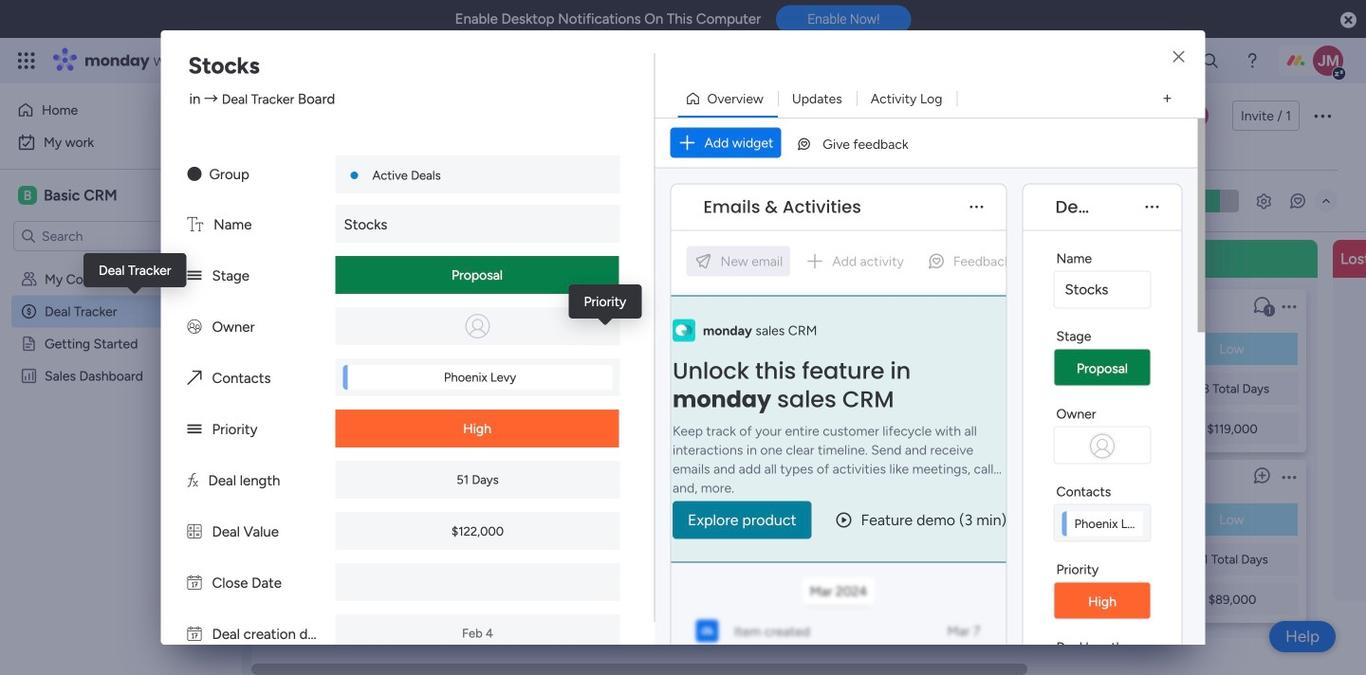 Task type: describe. For each thing, give the bounding box(es) containing it.
Search field
[[423, 188, 480, 214]]

v2 function small outline image for middle list box
[[828, 552, 841, 567]]

dapulse date column image
[[187, 575, 202, 592]]

workspace image
[[18, 185, 37, 206]]

1 horizontal spatial v2 status outline image
[[828, 512, 841, 528]]

help image
[[1243, 51, 1262, 70]]

2 v2 status outline image from the top
[[1090, 512, 1103, 528]]

dapulse close image
[[1341, 11, 1357, 30]]

v2 function small outline image for top v2 status outline icon
[[566, 381, 579, 397]]

public board image
[[20, 335, 38, 353]]

1 vertical spatial option
[[11, 127, 231, 158]]

v2 status image
[[187, 421, 202, 438]]

arrow down image
[[645, 190, 668, 213]]

add view image
[[508, 147, 516, 161]]

1 v2 status outline image from the top
[[1090, 342, 1103, 357]]

angle down image
[[368, 194, 377, 208]]

more dots image
[[1146, 200, 1159, 214]]

v2 multiple person column image
[[187, 319, 202, 336]]

0 vertical spatial v2 status outline image
[[566, 342, 579, 357]]

1 vertical spatial jeremy miller image
[[1184, 103, 1209, 128]]

v2 function small outline image for first v2 status outline image
[[1090, 381, 1103, 397]]

monday marketplace image
[[1155, 51, 1174, 70]]

v2 small numbers digit column outline image for right v2 status outline icon
[[828, 421, 841, 436]]



Task type: vqa. For each thing, say whether or not it's contained in the screenshot.
v2 function small outline image to the left
yes



Task type: locate. For each thing, give the bounding box(es) containing it.
0 horizontal spatial v2 status outline image
[[566, 342, 579, 357]]

v2 board relation small image
[[187, 370, 202, 387]]

None field
[[699, 195, 866, 220], [1051, 195, 1097, 220], [699, 195, 866, 220], [1051, 195, 1097, 220]]

select product image
[[17, 51, 36, 70]]

0 vertical spatial option
[[11, 95, 202, 125]]

v2 small numbers digit column outline image for v2 function small outline icon corresponding to middle list box
[[828, 592, 841, 607]]

v2 search image
[[409, 190, 423, 212]]

1 v2 function small outline image from the left
[[566, 381, 579, 397]]

dapulse date column image
[[187, 626, 202, 643]]

0 vertical spatial v2 status outline image
[[1090, 342, 1103, 357]]

v2 function small outline image for list box to the right
[[1090, 552, 1103, 567]]

2 v2 function small outline image from the left
[[828, 381, 841, 397]]

v2 status outline image
[[1090, 342, 1103, 357], [1090, 512, 1103, 528]]

v2 status outline image
[[566, 342, 579, 357], [828, 512, 841, 528]]

1 horizontal spatial jeremy miller image
[[1313, 46, 1344, 76]]

1 horizontal spatial list box
[[821, 282, 1045, 623]]

1 v2 function small outline image from the left
[[828, 552, 841, 567]]

row group
[[282, 240, 1366, 664]]

dapulse numbers column image
[[187, 524, 202, 541]]

v2 small numbers digit column outline image for v2 function small outline image associated with top v2 status outline icon
[[566, 421, 579, 436]]

3 v2 function small outline image from the left
[[1090, 381, 1103, 397]]

v2 function small outline image
[[566, 381, 579, 397], [828, 381, 841, 397], [1090, 381, 1103, 397]]

2 horizontal spatial v2 function small outline image
[[1090, 381, 1103, 397]]

1 vertical spatial v2 status outline image
[[1090, 512, 1103, 528]]

option
[[11, 95, 202, 125], [11, 127, 231, 158], [0, 262, 242, 266]]

0 horizontal spatial jeremy miller image
[[1184, 103, 1209, 128]]

list box
[[0, 260, 242, 649], [821, 282, 1045, 623], [1083, 282, 1307, 623]]

1 horizontal spatial v2 small numbers digit column outline image
[[1090, 421, 1103, 436]]

0 horizontal spatial list box
[[0, 260, 242, 649]]

v2 small numbers digit column outline image for first v2 status outline image from the bottom
[[1090, 421, 1103, 436]]

2 horizontal spatial v2 small numbers digit column outline image
[[1090, 592, 1103, 607]]

1 v2 small numbers digit column outline image from the left
[[828, 421, 841, 436]]

1 vertical spatial v2 status outline image
[[828, 512, 841, 528]]

new deal image
[[766, 250, 785, 269]]

v2 function small outline image
[[828, 552, 841, 567], [1090, 552, 1103, 567]]

v2 small numbers digit column outline image for list box to the right's v2 function small outline icon
[[1090, 592, 1103, 607]]

2 horizontal spatial list box
[[1083, 282, 1307, 623]]

v2 status image
[[187, 268, 202, 285]]

jeremy miller image
[[1313, 46, 1344, 76], [1184, 103, 1209, 128]]

close image
[[1173, 50, 1185, 64]]

Search in workspace field
[[40, 225, 158, 247]]

1 horizontal spatial v2 function small outline image
[[1090, 552, 1103, 567]]

0 vertical spatial jeremy miller image
[[1313, 46, 1344, 76]]

more dots image
[[970, 200, 984, 214]]

v2 function image
[[187, 473, 198, 490]]

2 vertical spatial option
[[0, 262, 242, 266]]

jeremy miller image right add view icon
[[1184, 103, 1209, 128]]

collapse image
[[1319, 194, 1334, 209]]

0 horizontal spatial v2 function small outline image
[[828, 552, 841, 567]]

1 horizontal spatial v2 small numbers digit column outline image
[[828, 592, 841, 607]]

jeremy miller image down dapulse close image
[[1313, 46, 1344, 76]]

add view image
[[1164, 92, 1172, 106]]

public dashboard image
[[20, 367, 38, 385]]

2 v2 function small outline image from the left
[[1090, 552, 1103, 567]]

workspace selection element
[[18, 184, 120, 207]]

tab list
[[288, 139, 1338, 170]]

2 v2 small numbers digit column outline image from the left
[[1090, 421, 1103, 436]]

1 horizontal spatial v2 function small outline image
[[828, 381, 841, 397]]

dapulse text column image
[[187, 216, 203, 233]]

dialog
[[0, 0, 1366, 676]]

0 horizontal spatial v2 small numbers digit column outline image
[[828, 421, 841, 436]]

0 horizontal spatial v2 small numbers digit column outline image
[[566, 421, 579, 436]]

v2 small numbers digit column outline image
[[828, 421, 841, 436], [1090, 421, 1103, 436]]

v2 small numbers digit column outline image
[[566, 421, 579, 436], [828, 592, 841, 607], [1090, 592, 1103, 607]]

v2 sun image
[[187, 166, 202, 183]]

tab
[[497, 139, 528, 169]]

search everything image
[[1201, 51, 1220, 70]]

0 horizontal spatial v2 function small outline image
[[566, 381, 579, 397]]



